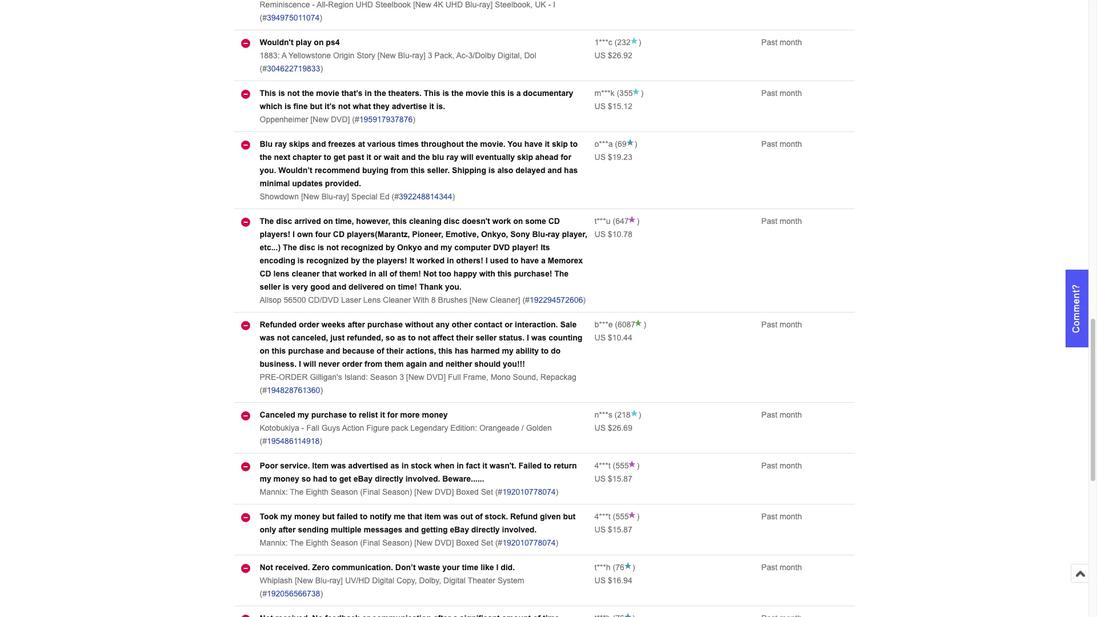 Task type: vqa. For each thing, say whether or not it's contained in the screenshot.
the rightmost -
yes



Task type: describe. For each thing, give the bounding box(es) containing it.
this inside this is not the movie that's in the theaters. this is the movie this is a documentary which is fine but it's not what they advertise it is. oppenheimer [new dvd] (# 195917937876 )
[[491, 89, 506, 98]]

( 69
[[613, 140, 627, 149]]

them
[[385, 360, 404, 369]]

you
[[508, 140, 522, 149]]

canceled my purchase to relist it for more money
[[260, 411, 448, 420]]

[new inside blu ray skips and freezes at various times throughout the movie.  you have it skip to the next chapter to get past it or wait and the blu ray will eventually skip ahead for you. wouldn't recommend buying from this seller. shipping is also delayed and has minimal updates provided. showdown [new blu-ray] special ed (# 392248814344 )
[[301, 192, 319, 201]]

(final inside took my money but failed to notify me that item was out of stock. refund given but only after sending multiple messages and getting ebay directly involved. mannix: the eighth season (final season) [new dvd] boxed set (# 192010778074 )
[[360, 539, 380, 548]]

onkyo,
[[481, 230, 509, 239]]

2 vertical spatial cd
[[260, 269, 271, 279]]

394975011074 link
[[267, 13, 320, 22]]

canceled my purchase to relist it for more money element
[[260, 411, 448, 420]]

2 movie from the left
[[466, 89, 489, 98]]

player!
[[513, 243, 539, 252]]

directly inside poor service. item was advertised as in stock when in fact it wasn't. failed to return my money so had to get ebay directly involved. beware...... mannix: the eighth season (final season) [new dvd] boxed set (# 192010778074 )
[[375, 475, 404, 484]]

and down times
[[402, 153, 416, 162]]

action
[[342, 424, 364, 433]]

lens
[[364, 296, 381, 305]]

was inside took my money but failed to notify me that item was out of stock. refund given but only after sending multiple messages and getting ebay directly involved. mannix: the eighth season (final season) [new dvd] boxed set (# 192010778074 )
[[443, 512, 459, 522]]

0 vertical spatial purchase
[[368, 320, 403, 329]]

what
[[353, 102, 371, 111]]

stock.
[[485, 512, 508, 522]]

192010778074 inside poor service. item was advertised as in stock when in fact it wasn't. failed to return my money so had to get ebay directly involved. beware...... mannix: the eighth season (final season) [new dvd] boxed set (# 192010778074 )
[[503, 488, 556, 497]]

or inside blu ray skips and freezes at various times throughout the movie.  you have it skip to the next chapter to get past it or wait and the blu ray will eventually skip ahead for you. wouldn't recommend buying from this seller. shipping is also delayed and has minimal updates provided. showdown [new blu-ray] special ed (# 392248814344 )
[[374, 153, 382, 162]]

i inside "reminiscence - all-region uhd steelbook [new 4k uhd blu-ray] steelbook, uk - i (#"
[[553, 0, 556, 9]]

in left stock
[[402, 462, 409, 471]]

failed
[[337, 512, 358, 522]]

not right it's
[[338, 102, 351, 111]]

past month for took my money but failed to notify me that item was out of stock. refund given but only after sending multiple messages and getting ebay directly involved.
[[762, 512, 802, 522]]

it up figure
[[380, 411, 385, 420]]

the down ac-
[[452, 89, 464, 98]]

2 vertical spatial purchase
[[311, 411, 347, 420]]

encoding
[[260, 256, 295, 265]]

(# inside blu ray skips and freezes at various times throughout the movie.  you have it skip to the next chapter to get past it or wait and the blu ray will eventually skip ahead for you. wouldn't recommend buying from this seller. shipping is also delayed and has minimal updates provided. showdown [new blu-ray] special ed (# 392248814344 )
[[392, 192, 399, 201]]

feedback left by buyer. element for this is not the movie that's in the theaters. this is the movie this is a documentary which is fine but it's not what they advertise it is.
[[595, 89, 615, 98]]

us $16.94
[[595, 576, 633, 586]]

392248814344
[[399, 192, 453, 201]]

all-
[[317, 0, 328, 9]]

you. inside the disc arrived on time, however, this cleaning disc doesn't work on some cd players! i own four cd players(marantz, pioneer, emotive, onkyo, sony blu-ray player, etc...) the disc is not recognized by onkyo and my computer dvd player! its encoding is recognized by the players! it worked in others!  i used to have a memorex cd lens cleaner that worked in all of them!  not too happy with this purchase! the seller is very good and delivered on time! thank you. allsop 56500 cd/dvd laser lens cleaner with 8 brushes [new cleaner] (# 192294572606 )
[[445, 283, 462, 292]]

( 6087
[[613, 320, 636, 329]]

kotobukiya - fall guys action figure pack legendary edition: orangeade / golden (#
[[260, 424, 552, 446]]

i left 'used'
[[486, 256, 488, 265]]

it right past
[[367, 153, 372, 162]]

us $26.92
[[595, 51, 633, 60]]

past month element for canceled my purchase to relist it for more money
[[762, 411, 802, 420]]

(# inside pre-order gilligan's island: season 3 [new dvd] full frame, mono sound, repackag (#
[[260, 386, 267, 395]]

computer
[[455, 243, 491, 252]]

because
[[343, 347, 375, 356]]

so inside refunded order weeks after purchase without any other contact or interaction. sale was not canceled, just refunded, so as to not affect their seller status. i was counting on this purchase and because of their actions, this has harmed my ability to do business. i will never order from them again and neither should you!!!
[[386, 333, 395, 343]]

3/dolby
[[469, 51, 496, 60]]

0 vertical spatial order
[[299, 320, 319, 329]]

wouldn't play on ps4
[[260, 38, 340, 47]]

month for refunded order weeks after purchase without any other contact or interaction. sale was not canceled, just refunded, so as to not affect their seller status. i was counting on this purchase and because of their actions, this has harmed my ability to do business. i will never order from them again and neither should you!!!
[[780, 320, 802, 329]]

feedback left by buyer. element for poor service. item was advertised as in stock when in fact it wasn't. failed to return my money so had to get ebay directly involved. beware......
[[595, 462, 611, 471]]

but right the given
[[563, 512, 576, 522]]

is left "documentary"
[[508, 89, 514, 98]]

yellowstone
[[289, 51, 331, 60]]

will inside refunded order weeks after purchase without any other contact or interaction. sale was not canceled, just refunded, so as to not affect their seller status. i was counting on this purchase and because of their actions, this has harmed my ability to do business. i will never order from them again and neither should you!!!
[[303, 360, 316, 369]]

past month element for not received.  zero communication.  don't waste your time like i did.
[[762, 563, 802, 572]]

( 232
[[613, 38, 631, 47]]

192010778074 inside took my money but failed to notify me that item was out of stock. refund given but only after sending multiple messages and getting ebay directly involved. mannix: the eighth season (final season) [new dvd] boxed set (# 192010778074 )
[[503, 539, 556, 548]]

refunded order weeks after purchase without any other contact or interaction. sale was not canceled, just refunded, so as to not affect their seller status. i was counting on this purchase and because of their actions, this has harmed my ability to do business. i will never order from them again and neither should you!!! element
[[260, 320, 583, 369]]

ray inside the disc arrived on time, however, this cleaning disc doesn't work on some cd players! i own four cd players(marantz, pioneer, emotive, onkyo, sony blu-ray player, etc...) the disc is not recognized by onkyo and my computer dvd player! its encoding is recognized by the players! it worked in others!  i used to have a memorex cd lens cleaner that worked in all of them!  not too happy with this purchase! the seller is very good and delivered on time! thank you. allsop 56500 cd/dvd laser lens cleaner with 8 brushes [new cleaner] (# 192294572606 )
[[548, 230, 560, 239]]

feedback left by buyer. element for canceled my purchase to relist it for more money
[[595, 411, 613, 420]]

the down memorex on the top of page
[[555, 269, 569, 279]]

the up fine
[[302, 89, 314, 98]]

don't
[[396, 563, 416, 572]]

recommend
[[315, 166, 360, 175]]

[new inside the disc arrived on time, however, this cleaning disc doesn't work on some cd players! i own four cd players(marantz, pioneer, emotive, onkyo, sony blu-ray player, etc...) the disc is not recognized by onkyo and my computer dvd player! its encoding is recognized by the players! it worked in others!  i used to have a memorex cd lens cleaner that worked in all of them!  not too happy with this purchase! the seller is very good and delivered on time! thank you. allsop 56500 cd/dvd laser lens cleaner with 8 brushes [new cleaner] (# 192294572606 )
[[470, 296, 488, 305]]

showdown
[[260, 192, 299, 201]]

past for this is not the movie that's in the theaters. this is the movie this is a documentary which is fine but it's not what they advertise it is.
[[762, 89, 778, 98]]

season inside poor service. item was advertised as in stock when in fact it wasn't. failed to return my money so had to get ebay directly involved. beware...... mannix: the eighth season (final season) [new dvd] boxed set (# 192010778074 )
[[331, 488, 358, 497]]

dvd] inside took my money but failed to notify me that item was out of stock. refund given but only after sending multiple messages and getting ebay directly involved. mannix: the eighth season (final season) [new dvd] boxed set (# 192010778074 )
[[435, 539, 454, 548]]

it's
[[325, 102, 336, 111]]

very
[[292, 283, 308, 292]]

and up chapter on the left top
[[312, 140, 326, 149]]

feedback left by buyer. element for refunded order weeks after purchase without any other contact or interaction. sale was not canceled, just refunded, so as to not affect their seller status. i was counting on this purchase and because of their actions, this has harmed my ability to do business. i will never order from them again and neither should you!!!
[[595, 320, 613, 329]]

(# inside took my money but failed to notify me that item was out of stock. refund given but only after sending multiple messages and getting ebay directly involved. mannix: the eighth season (final season) [new dvd] boxed set (# 192010778074 )
[[496, 539, 503, 548]]

time!
[[398, 283, 417, 292]]

( 355
[[615, 89, 633, 98]]

is down four
[[318, 243, 324, 252]]

set inside poor service. item was advertised as in stock when in fact it wasn't. failed to return my money so had to get ebay directly involved. beware...... mannix: the eighth season (final season) [new dvd] boxed set (# 192010778074 )
[[481, 488, 493, 497]]

0 horizontal spatial skip
[[517, 153, 533, 162]]

arrived
[[295, 217, 321, 226]]

past for the disc arrived on time, however, this cleaning disc doesn't work on some cd players! i own four cd players(marantz, pioneer, emotive, onkyo, sony blu-ray player, etc...) the disc is not recognized by onkyo and my computer dvd player! its encoding is recognized by the players! it worked in others!  i used to have a memorex cd lens cleaner that worked in all of them!  not too happy with this purchase! the seller is very good and delivered on time! thank you.
[[762, 217, 778, 226]]

on up sony at top left
[[514, 217, 523, 226]]

reminiscence
[[260, 0, 310, 9]]

relist
[[359, 411, 378, 420]]

past month element for this is not the movie that's in the theaters. this is the movie this is a documentary which is fine but it's not what they advertise it is.
[[762, 89, 802, 98]]

directly inside took my money but failed to notify me that item was out of stock. refund given but only after sending multiple messages and getting ebay directly involved. mannix: the eighth season (final season) [new dvd] boxed set (# 192010778074 )
[[472, 526, 500, 535]]

have inside blu ray skips and freezes at various times throughout the movie.  you have it skip to the next chapter to get past it or wait and the blu ray will eventually skip ahead for you. wouldn't recommend buying from this seller. shipping is also delayed and has minimal updates provided. showdown [new blu-ray] special ed (# 392248814344 )
[[525, 140, 543, 149]]

- for reminiscence - all-region uhd steelbook [new 4k uhd blu-ray] steelbook, uk - i (#
[[312, 0, 315, 9]]

and up laser
[[332, 283, 347, 292]]

t***u
[[595, 217, 611, 226]]

past month element for took my money but failed to notify me that item was out of stock. refund given but only after sending multiple messages and getting ebay directly involved.
[[762, 512, 802, 522]]

has inside blu ray skips and freezes at various times throughout the movie.  you have it skip to the next chapter to get past it or wait and the blu ray will eventually skip ahead for you. wouldn't recommend buying from this seller. shipping is also delayed and has minimal updates provided. showdown [new blu-ray] special ed (# 392248814344 )
[[564, 166, 578, 175]]

0 vertical spatial recognized
[[341, 243, 384, 252]]

gilligan's
[[310, 373, 342, 382]]

10 feedback left by buyer. element from the top
[[595, 614, 611, 618]]

that inside took my money but failed to notify me that item was out of stock. refund given but only after sending multiple messages and getting ebay directly involved. mannix: the eighth season (final season) [new dvd] boxed set (# 192010778074 )
[[408, 512, 423, 522]]

any
[[436, 320, 450, 329]]

and right again
[[429, 360, 444, 369]]

out
[[461, 512, 473, 522]]

0 horizontal spatial ray
[[275, 140, 287, 149]]

past month for the disc arrived on time, however, this cleaning disc doesn't work on some cd players! i own four cd players(marantz, pioneer, emotive, onkyo, sony blu-ray player, etc...) the disc is not recognized by onkyo and my computer dvd player! its encoding is recognized by the players! it worked in others!  i used to have a memorex cd lens cleaner that worked in all of them!  not too happy with this purchase! the seller is very good and delivered on time! thank you.
[[762, 217, 802, 226]]

1 vertical spatial ray
[[447, 153, 459, 162]]

canceled
[[260, 411, 295, 420]]

feedback left by buyer. element for the disc arrived on time, however, this cleaning disc doesn't work on some cd players! i own four cd players(marantz, pioneer, emotive, onkyo, sony blu-ray player, etc...) the disc is not recognized by onkyo and my computer dvd player! its encoding is recognized by the players! it worked in others!  i used to have a memorex cd lens cleaner that worked in all of them!  not too happy with this purchase! the seller is very good and delivered on time! thank you.
[[595, 217, 611, 226]]

whiplash [new blu-ray] uv/hd digital copy, dolby, digital theater system (#
[[260, 576, 525, 599]]

in left all
[[369, 269, 376, 279]]

set inside took my money but failed to notify me that item was out of stock. refund given but only after sending multiple messages and getting ebay directly involved. mannix: the eighth season (final season) [new dvd] boxed set (# 192010778074 )
[[481, 539, 493, 548]]

1 vertical spatial by
[[351, 256, 360, 265]]

in left fact
[[457, 462, 464, 471]]

season) inside poor service. item was advertised as in stock when in fact it wasn't. failed to return my money so had to get ebay directly involved. beware...... mannix: the eighth season (final season) [new dvd] boxed set (# 192010778074 )
[[383, 488, 412, 497]]

) inside this is not the movie that's in the theaters. this is the movie this is a documentary which is fine but it's not what they advertise it is. oppenheimer [new dvd] (# 195917937876 )
[[413, 115, 416, 124]]

however,
[[356, 217, 391, 226]]

ebay inside poor service. item was advertised as in stock when in fact it wasn't. failed to return my money so had to get ebay directly involved. beware...... mannix: the eighth season (final season) [new dvd] boxed set (# 192010778074 )
[[354, 475, 373, 484]]

555 for poor service. item was advertised as in stock when in fact it wasn't. failed to return my money so had to get ebay directly involved. beware......
[[616, 462, 629, 471]]

(# inside the disc arrived on time, however, this cleaning disc doesn't work on some cd players! i own four cd players(marantz, pioneer, emotive, onkyo, sony blu-ray player, etc...) the disc is not recognized by onkyo and my computer dvd player! its encoding is recognized by the players! it worked in others!  i used to have a memorex cd lens cleaner that worked in all of them!  not too happy with this purchase! the seller is very good and delivered on time! thank you. allsop 56500 cd/dvd laser lens cleaner with 8 brushes [new cleaner] (# 192294572606 )
[[523, 296, 530, 305]]

$26.69
[[608, 424, 633, 433]]

cleaning
[[409, 217, 442, 226]]

3 inside pre-order gilligan's island: season 3 [new dvd] full frame, mono sound, repackag (#
[[400, 373, 404, 382]]

on up cleaner
[[386, 283, 396, 292]]

[new inside 1883: a yellowstone origin story [new blu-ray] 3 pack, ac-3/dolby digital, dol (#
[[378, 51, 396, 60]]

month for took my money but failed to notify me that item was out of stock. refund given but only after sending multiple messages and getting ebay directly involved.
[[780, 512, 802, 522]]

season) inside took my money but failed to notify me that item was out of stock. refund given but only after sending multiple messages and getting ebay directly involved. mannix: the eighth season (final season) [new dvd] boxed set (# 192010778074 )
[[383, 539, 412, 548]]

it up ahead
[[545, 140, 550, 149]]

mono
[[491, 373, 511, 382]]

communication.
[[332, 563, 393, 572]]

took my money but failed to notify me that item was out of stock. refund given but only after sending multiple messages and getting ebay directly involved. element
[[260, 512, 576, 535]]

4***t for took my money but failed to notify me that item was out of stock. refund given but only after sending multiple messages and getting ebay directly involved. mannix: the eighth season (final season) [new dvd] boxed set (# 192010778074 )
[[595, 512, 611, 522]]

4***t for poor service. item was advertised as in stock when in fact it wasn't. failed to return my money so had to get ebay directly involved. beware...... mannix: the eighth season (final season) [new dvd] boxed set (# 192010778074 )
[[595, 462, 611, 471]]

past month for canceled my purchase to relist it for more money
[[762, 411, 802, 420]]

blu- inside "reminiscence - all-region uhd steelbook [new 4k uhd blu-ray] steelbook, uk - i (#"
[[465, 0, 480, 9]]

the down blu
[[260, 153, 272, 162]]

my inside poor service. item was advertised as in stock when in fact it wasn't. failed to return my money so had to get ebay directly involved. beware...... mannix: the eighth season (final season) [new dvd] boxed set (# 192010778074 )
[[260, 475, 271, 484]]

guys
[[322, 424, 340, 433]]

$26.92
[[608, 51, 633, 60]]

not received.  no feedback or communication after a significant amount of time element
[[260, 614, 560, 618]]

throughout
[[421, 140, 464, 149]]

getting
[[421, 526, 448, 535]]

( for wouldn't play on ps4
[[615, 38, 618, 47]]

0 horizontal spatial disc
[[276, 217, 292, 226]]

eighth inside poor service. item was advertised as in stock when in fact it wasn't. failed to return my money so had to get ebay directly involved. beware...... mannix: the eighth season (final season) [new dvd] boxed set (# 192010778074 )
[[306, 488, 329, 497]]

past for not received.  zero communication.  don't waste your time like i did.
[[762, 563, 778, 572]]

this up business.
[[272, 347, 286, 356]]

i up ability
[[527, 333, 529, 343]]

not up the "actions,"
[[418, 333, 431, 343]]

affect
[[433, 333, 454, 343]]

this down 'used'
[[498, 269, 512, 279]]

is up which
[[279, 89, 285, 98]]

( for refunded order weeks after purchase without any other contact or interaction. sale was not canceled, just refunded, so as to not affect their seller status. i was counting on this purchase and because of their actions, this has harmed my ability to do business. i will never order from them again and neither should you!!!
[[615, 320, 618, 329]]

8
[[432, 296, 436, 305]]

0 vertical spatial money
[[422, 411, 448, 420]]

304622719833 )
[[267, 64, 323, 73]]

1 uhd from the left
[[356, 0, 373, 9]]

but left failed
[[322, 512, 335, 522]]

season inside pre-order gilligan's island: season 3 [new dvd] full frame, mono sound, repackag (#
[[370, 373, 398, 382]]

ray] inside blu ray skips and freezes at various times throughout the movie.  you have it skip to the next chapter to get past it or wait and the blu ray will eventually skip ahead for you. wouldn't recommend buying from this seller. shipping is also delayed and has minimal updates provided. showdown [new blu-ray] special ed (# 392248814344 )
[[336, 192, 349, 201]]

past month element for wouldn't play on ps4
[[762, 38, 802, 47]]

have inside the disc arrived on time, however, this cleaning disc doesn't work on some cd players! i own four cd players(marantz, pioneer, emotive, onkyo, sony blu-ray player, etc...) the disc is not recognized by onkyo and my computer dvd player! its encoding is recognized by the players! it worked in others!  i used to have a memorex cd lens cleaner that worked in all of them!  not too happy with this purchase! the seller is very good and delivered on time! thank you. allsop 56500 cd/dvd laser lens cleaner with 8 brushes [new cleaner] (# 192294572606 )
[[521, 256, 539, 265]]

delayed
[[516, 166, 546, 175]]

( 218
[[613, 411, 631, 420]]

1 vertical spatial purchase
[[288, 347, 324, 356]]

[new inside "reminiscence - all-region uhd steelbook [new 4k uhd blu-ray] steelbook, uk - i (#"
[[413, 0, 432, 9]]

whiplash
[[260, 576, 293, 586]]

not down refunded
[[277, 333, 290, 343]]

etc...)
[[260, 243, 281, 252]]

blu- inside blu ray skips and freezes at various times throughout the movie.  you have it skip to the next chapter to get past it or wait and the blu ray will eventually skip ahead for you. wouldn't recommend buying from this seller. shipping is also delayed and has minimal updates provided. showdown [new blu-ray] special ed (# 392248814344 )
[[322, 192, 336, 201]]

past month for blu ray skips and freezes at various times throughout the movie.  you have it skip to the next chapter to get past it or wait and the blu ray will eventually skip ahead for you. wouldn't recommend buying from this seller. shipping is also delayed and has minimal updates provided.
[[762, 140, 802, 149]]

ray] inside whiplash [new blu-ray] uv/hd digital copy, dolby, digital theater system (#
[[330, 576, 343, 586]]

canceled,
[[292, 333, 328, 343]]

brushes
[[438, 296, 468, 305]]

my up fall
[[298, 411, 309, 420]]

the inside took my money but failed to notify me that item was out of stock. refund given but only after sending multiple messages and getting ebay directly involved. mannix: the eighth season (final season) [new dvd] boxed set (# 192010778074 )
[[290, 539, 304, 548]]

us for this is not the movie that's in the theaters. this is the movie this is a documentary which is fine but it's not what they advertise it is.
[[595, 102, 606, 111]]

will inside blu ray skips and freezes at various times throughout the movie.  you have it skip to the next chapter to get past it or wait and the blu ray will eventually skip ahead for you. wouldn't recommend buying from this seller. shipping is also delayed and has minimal updates provided. showdown [new blu-ray] special ed (# 392248814344 )
[[461, 153, 474, 162]]

pack,
[[435, 51, 455, 60]]

1883: a yellowstone origin story [new blu-ray] 3 pack, ac-3/dolby digital, dol (#
[[260, 51, 537, 73]]

not inside the disc arrived on time, however, this cleaning disc doesn't work on some cd players! i own four cd players(marantz, pioneer, emotive, onkyo, sony blu-ray player, etc...) the disc is not recognized by onkyo and my computer dvd player! its encoding is recognized by the players! it worked in others!  i used to have a memorex cd lens cleaner that worked in all of them!  not too happy with this purchase! the seller is very good and delivered on time! thank you. allsop 56500 cd/dvd laser lens cleaner with 8 brushes [new cleaner] (# 192294572606 )
[[424, 269, 437, 279]]

( for the disc arrived on time, however, this cleaning disc doesn't work on some cd players! i own four cd players(marantz, pioneer, emotive, onkyo, sony blu-ray player, etc...) the disc is not recognized by onkyo and my computer dvd player! its encoding is recognized by the players! it worked in others!  i used to have a memorex cd lens cleaner that worked in all of them!  not too happy with this purchase! the seller is very good and delivered on time! thank you.
[[613, 217, 616, 226]]

not up fine
[[287, 89, 300, 98]]

on inside refunded order weeks after purchase without any other contact or interaction. sale was not canceled, just refunded, so as to not affect their seller status. i was counting on this purchase and because of their actions, this has harmed my ability to do business. i will never order from them again and neither should you!!!
[[260, 347, 270, 356]]

is left fine
[[285, 102, 291, 111]]

refunded,
[[347, 333, 384, 343]]

blu
[[260, 140, 273, 149]]

( for this is not the movie that's in the theaters. this is the movie this is a documentary which is fine but it's not what they advertise it is.
[[617, 89, 620, 98]]

sony
[[511, 230, 530, 239]]

us $10.78
[[595, 230, 633, 239]]

1 horizontal spatial players!
[[377, 256, 408, 265]]

past for refunded order weeks after purchase without any other contact or interaction. sale was not canceled, just refunded, so as to not affect their seller status. i was counting on this purchase and because of their actions, this has harmed my ability to do business. i will never order from them again and neither should you!!!
[[762, 320, 778, 329]]

past month element for refunded order weeks after purchase without any other contact or interaction. sale was not canceled, just refunded, so as to not affect their seller status. i was counting on this purchase and because of their actions, this has harmed my ability to do business. i will never order from them again and neither should you!!!
[[762, 320, 802, 329]]

194828761360 )
[[267, 386, 323, 395]]

2 horizontal spatial disc
[[444, 217, 460, 226]]

wouldn't
[[279, 166, 313, 175]]

get inside poor service. item was advertised as in stock when in fact it wasn't. failed to return my money so had to get ebay directly involved. beware...... mannix: the eighth season (final season) [new dvd] boxed set (# 192010778074 )
[[339, 475, 351, 484]]

not inside the disc arrived on time, however, this cleaning disc doesn't work on some cd players! i own four cd players(marantz, pioneer, emotive, onkyo, sony blu-ray player, etc...) the disc is not recognized by onkyo and my computer dvd player! its encoding is recognized by the players! it worked in others!  i used to have a memorex cd lens cleaner that worked in all of them!  not too happy with this purchase! the seller is very good and delivered on time! thank you. allsop 56500 cd/dvd laser lens cleaner with 8 brushes [new cleaner] (# 192294572606 )
[[327, 243, 339, 252]]

( for not received.  zero communication.  don't waste your time like i did.
[[613, 563, 616, 572]]

1 vertical spatial for
[[388, 411, 398, 420]]

of inside refunded order weeks after purchase without any other contact or interaction. sale was not canceled, just refunded, so as to not affect their seller status. i was counting on this purchase and because of their actions, this has harmed my ability to do business. i will never order from them again and neither should you!!!
[[377, 347, 384, 356]]

repackag
[[541, 373, 577, 382]]

and up never
[[326, 347, 340, 356]]

this down affect
[[439, 347, 453, 356]]

[new inside pre-order gilligan's island: season 3 [new dvd] full frame, mono sound, repackag (#
[[406, 373, 425, 382]]

after inside refunded order weeks after purchase without any other contact or interaction. sale was not canceled, just refunded, so as to not affect their seller status. i was counting on this purchase and because of their actions, this has harmed my ability to do business. i will never order from them again and neither should you!!!
[[348, 320, 365, 329]]

some
[[526, 217, 546, 226]]

us for took my money but failed to notify me that item was out of stock. refund given but only after sending multiple messages and getting ebay directly involved.
[[595, 526, 606, 535]]

month for canceled my purchase to relist it for more money
[[780, 411, 802, 420]]

season inside took my money but failed to notify me that item was out of stock. refund given but only after sending multiple messages and getting ebay directly involved. mannix: the eighth season (final season) [new dvd] boxed set (# 192010778074 )
[[331, 539, 358, 548]]

ebay inside took my money but failed to notify me that item was out of stock. refund given but only after sending multiple messages and getting ebay directly involved. mannix: the eighth season (final season) [new dvd] boxed set (# 192010778074 )
[[450, 526, 469, 535]]

ability
[[516, 347, 539, 356]]

) inside poor service. item was advertised as in stock when in fact it wasn't. failed to return my money so had to get ebay directly involved. beware...... mannix: the eighth season (final season) [new dvd] boxed set (# 192010778074 )
[[556, 488, 559, 497]]

(# inside this is not the movie that's in the theaters. this is the movie this is a documentary which is fine but it's not what they advertise it is. oppenheimer [new dvd] (# 195917937876 )
[[352, 115, 360, 124]]

dvd] inside this is not the movie that's in the theaters. this is the movie this is a documentary which is fine but it's not what they advertise it is. oppenheimer [new dvd] (# 195917937876 )
[[331, 115, 350, 124]]

us for blu ray skips and freezes at various times throughout the movie.  you have it skip to the next chapter to get past it or wait and the blu ray will eventually skip ahead for you. wouldn't recommend buying from this seller. shipping is also delayed and has minimal updates provided.
[[595, 153, 606, 162]]

advertised
[[348, 462, 388, 471]]

the left blu
[[418, 153, 430, 162]]

1 horizontal spatial their
[[456, 333, 474, 343]]

zero
[[312, 563, 330, 572]]

cleaner
[[383, 296, 411, 305]]

ray] inside "reminiscence - all-region uhd steelbook [new 4k uhd blu-ray] steelbook, uk - i (#"
[[480, 0, 493, 9]]

on up four
[[323, 217, 333, 226]]

i up order
[[299, 360, 301, 369]]

wasn't.
[[490, 462, 517, 471]]

is up "is."
[[443, 89, 450, 98]]

special
[[352, 192, 378, 201]]

to right had
[[330, 475, 337, 484]]

onkyo
[[397, 243, 422, 252]]

4k
[[434, 0, 444, 9]]

as inside refunded order weeks after purchase without any other contact or interaction. sale was not canceled, just refunded, so as to not affect their seller status. i was counting on this purchase and because of their actions, this has harmed my ability to do business. i will never order from them again and neither should you!!!
[[397, 333, 406, 343]]

the up they in the top left of the page
[[374, 89, 386, 98]]

and down 'pioneer,'
[[424, 243, 439, 252]]

to left o***a
[[571, 140, 578, 149]]

on left ps4
[[314, 38, 324, 47]]

the left movie.
[[466, 140, 478, 149]]

neither
[[446, 360, 472, 369]]

1 vertical spatial not
[[260, 563, 273, 572]]

do
[[551, 347, 561, 356]]

was down interaction.
[[532, 333, 547, 343]]

us for not received.  zero communication.  don't waste your time like i did.
[[595, 576, 606, 586]]

to inside took my money but failed to notify me that item was out of stock. refund given but only after sending multiple messages and getting ebay directly involved. mannix: the eighth season (final season) [new dvd] boxed set (# 192010778074 )
[[360, 512, 368, 522]]

is up cleaner
[[298, 256, 304, 265]]

this up players(marantz, at the left of the page
[[393, 217, 407, 226]]

was down refunded
[[260, 333, 275, 343]]

advertise
[[392, 102, 427, 111]]

reminiscence - all-region uhd steelbook [new 4k uhd blu-ray] steelbook, uk - i (#
[[260, 0, 556, 22]]

us for refunded order weeks after purchase without any other contact or interaction. sale was not canceled, just refunded, so as to not affect their seller status. i was counting on this purchase and because of their actions, this has harmed my ability to do business. i will never order from them again and neither should you!!!
[[595, 333, 606, 343]]

month for the disc arrived on time, however, this cleaning disc doesn't work on some cd players! i own four cd players(marantz, pioneer, emotive, onkyo, sony blu-ray player, etc...) the disc is not recognized by onkyo and my computer dvd player! its encoding is recognized by the players! it worked in others!  i used to have a memorex cd lens cleaner that worked in all of them!  not too happy with this purchase! the seller is very good and delivered on time! thank you.
[[780, 217, 802, 226]]

i right like
[[497, 563, 499, 572]]

is left very
[[283, 283, 290, 292]]

involved. inside poor service. item was advertised as in stock when in fact it wasn't. failed to return my money so had to get ebay directly involved. beware...... mannix: the eighth season (final season) [new dvd] boxed set (# 192010778074 )
[[406, 475, 440, 484]]

its
[[541, 243, 550, 252]]

and down ahead
[[548, 166, 562, 175]]

to left the 'do' on the bottom right of page
[[541, 347, 549, 356]]

harmed
[[471, 347, 500, 356]]

boxed inside took my money but failed to notify me that item was out of stock. refund given but only after sending multiple messages and getting ebay directly involved. mannix: the eighth season (final season) [new dvd] boxed set (# 192010778074 )
[[456, 539, 479, 548]]

you. inside blu ray skips and freezes at various times throughout the movie.  you have it skip to the next chapter to get past it or wait and the blu ray will eventually skip ahead for you. wouldn't recommend buying from this seller. shipping is also delayed and has minimal updates provided. showdown [new blu-ray] special ed (# 392248814344 )
[[260, 166, 276, 175]]

the up etc...)
[[260, 217, 274, 226]]

it
[[410, 256, 415, 265]]

own
[[297, 230, 313, 239]]

this is not the movie that's in the theaters. this is the movie this is a documentary which is fine but it's not what they advertise it is. element
[[260, 89, 574, 111]]

$15.87 for took my money but failed to notify me that item was out of stock. refund given but only after sending multiple messages and getting ebay directly involved.
[[608, 526, 633, 535]]

good
[[311, 283, 330, 292]]



Task type: locate. For each thing, give the bounding box(es) containing it.
1 vertical spatial get
[[339, 475, 351, 484]]

195486114918
[[267, 437, 320, 446]]

1 past month element from the top
[[762, 38, 802, 47]]

for right ahead
[[561, 153, 572, 162]]

their
[[456, 333, 474, 343], [387, 347, 404, 356]]

1 horizontal spatial has
[[564, 166, 578, 175]]

of inside the disc arrived on time, however, this cleaning disc doesn't work on some cd players! i own four cd players(marantz, pioneer, emotive, onkyo, sony blu-ray player, etc...) the disc is not recognized by onkyo and my computer dvd player! its encoding is recognized by the players! it worked in others!  i used to have a memorex cd lens cleaner that worked in all of them!  not too happy with this purchase! the seller is very good and delivered on time! thank you. allsop 56500 cd/dvd laser lens cleaner with 8 brushes [new cleaner] (# 192294572606 )
[[390, 269, 397, 279]]

blu- inside whiplash [new blu-ray] uv/hd digital copy, dolby, digital theater system (#
[[315, 576, 330, 586]]

[new inside poor service. item was advertised as in stock when in fact it wasn't. failed to return my money so had to get ebay directly involved. beware...... mannix: the eighth season (final season) [new dvd] boxed set (# 192010778074 )
[[415, 488, 433, 497]]

0 vertical spatial season)
[[383, 488, 412, 497]]

192010778074 link down refund
[[503, 539, 556, 548]]

1 ( 555 from the top
[[611, 462, 629, 471]]

1 vertical spatial after
[[279, 526, 296, 535]]

6 past month from the top
[[762, 411, 802, 420]]

ray]
[[480, 0, 493, 9], [412, 51, 426, 60], [336, 192, 349, 201], [330, 576, 343, 586]]

0 horizontal spatial directly
[[375, 475, 404, 484]]

0 vertical spatial that
[[322, 269, 337, 279]]

1 vertical spatial as
[[391, 462, 400, 471]]

refunded order weeks after purchase without any other contact or interaction. sale was not canceled, just refunded, so as to not affect their seller status. i was counting on this purchase and because of their actions, this has harmed my ability to do business. i will never order from them again and neither should you!!!
[[260, 320, 583, 369]]

(# down reminiscence
[[260, 13, 267, 22]]

0 horizontal spatial by
[[351, 256, 360, 265]]

story
[[357, 51, 376, 60]]

1 horizontal spatial a
[[541, 256, 546, 265]]

purchase up refunded,
[[368, 320, 403, 329]]

9 month from the top
[[780, 563, 802, 572]]

took
[[260, 512, 278, 522]]

0 horizontal spatial order
[[299, 320, 319, 329]]

0 vertical spatial worked
[[417, 256, 445, 265]]

2 feedback left by buyer. element from the top
[[595, 89, 615, 98]]

0 horizontal spatial a
[[517, 89, 521, 98]]

2 192010778074 from the top
[[503, 539, 556, 548]]

to inside the disc arrived on time, however, this cleaning disc doesn't work on some cd players! i own four cd players(marantz, pioneer, emotive, onkyo, sony blu-ray player, etc...) the disc is not recognized by onkyo and my computer dvd player! its encoding is recognized by the players! it worked in others!  i used to have a memorex cd lens cleaner that worked in all of them!  not too happy with this purchase! the seller is very good and delivered on time! thank you. allsop 56500 cd/dvd laser lens cleaner with 8 brushes [new cleaner] (# 192294572606 )
[[511, 256, 519, 265]]

8 feedback left by buyer. element from the top
[[595, 512, 611, 522]]

(
[[615, 38, 618, 47], [617, 89, 620, 98], [615, 140, 618, 149], [613, 217, 616, 226], [615, 320, 618, 329], [615, 411, 618, 420], [613, 462, 616, 471], [613, 512, 616, 522], [613, 563, 616, 572]]

blu- up theaters.
[[398, 51, 412, 60]]

1 horizontal spatial worked
[[417, 256, 445, 265]]

0 vertical spatial boxed
[[456, 488, 479, 497]]

4 us from the top
[[595, 230, 606, 239]]

1 horizontal spatial directly
[[472, 526, 500, 535]]

5 past month from the top
[[762, 320, 802, 329]]

us down b***e
[[595, 333, 606, 343]]

1 horizontal spatial so
[[386, 333, 395, 343]]

0 vertical spatial from
[[391, 166, 409, 175]]

0 horizontal spatial involved.
[[406, 475, 440, 484]]

(# down kotobukiya
[[260, 437, 267, 446]]

(# inside 1883: a yellowstone origin story [new blu-ray] 3 pack, ac-3/dolby digital, dol (#
[[260, 64, 267, 73]]

feedback left by buyer. element containing t***h
[[595, 563, 611, 572]]

uhd
[[356, 0, 373, 9], [446, 0, 463, 9]]

192294572606
[[530, 296, 583, 305]]

1 vertical spatial you.
[[445, 283, 462, 292]]

(# down pre-
[[260, 386, 267, 395]]

season down multiple
[[331, 539, 358, 548]]

digital down not received.  zero communication.  don't waste your time like i did. element
[[372, 576, 395, 586]]

( 555 for poor service. item was advertised as in stock when in fact it wasn't. failed to return my money so had to get ebay directly involved. beware......
[[611, 462, 629, 471]]

blu-
[[465, 0, 480, 9], [398, 51, 412, 60], [322, 192, 336, 201], [533, 230, 548, 239], [315, 576, 330, 586]]

season)
[[383, 488, 412, 497], [383, 539, 412, 548]]

304622719833 link
[[267, 64, 320, 73]]

(# inside whiplash [new blu-ray] uv/hd digital copy, dolby, digital theater system (#
[[260, 590, 267, 599]]

0 horizontal spatial their
[[387, 347, 404, 356]]

0 vertical spatial 192010778074
[[503, 488, 556, 497]]

2 vertical spatial ray
[[548, 230, 560, 239]]

0 vertical spatial a
[[517, 89, 521, 98]]

1 horizontal spatial skip
[[552, 140, 568, 149]]

$10.78
[[608, 230, 633, 239]]

eventually
[[476, 153, 515, 162]]

from
[[391, 166, 409, 175], [365, 360, 383, 369]]

1***c
[[595, 38, 613, 47]]

feedback left by buyer. element up us $26.92
[[595, 38, 613, 47]]

3 past from the top
[[762, 140, 778, 149]]

1 vertical spatial order
[[342, 360, 363, 369]]

1 vertical spatial set
[[481, 539, 493, 548]]

2 horizontal spatial ray
[[548, 230, 560, 239]]

frame,
[[463, 373, 489, 382]]

it inside this is not the movie that's in the theaters. this is the movie this is a documentary which is fine but it's not what they advertise it is. oppenheimer [new dvd] (# 195917937876 )
[[429, 102, 434, 111]]

us up "t***h"
[[595, 526, 606, 535]]

it inside poor service. item was advertised as in stock when in fact it wasn't. failed to return my money so had to get ebay directly involved. beware...... mannix: the eighth season (final season) [new dvd] boxed set (# 192010778074 )
[[483, 462, 488, 471]]

195486114918 link
[[267, 437, 320, 446]]

i right uk
[[553, 0, 556, 9]]

0 horizontal spatial players!
[[260, 230, 291, 239]]

when
[[434, 462, 455, 471]]

1 vertical spatial worked
[[339, 269, 367, 279]]

192010778074 link for to
[[503, 488, 556, 497]]

9 past month from the top
[[762, 563, 802, 572]]

1 vertical spatial has
[[455, 347, 469, 356]]

394975011074
[[267, 13, 320, 22]]

8 month from the top
[[780, 512, 802, 522]]

0 vertical spatial 192010778074 link
[[503, 488, 556, 497]]

feedback left by buyer. element down us $16.94
[[595, 614, 611, 618]]

blu- inside 1883: a yellowstone origin story [new blu-ray] 3 pack, ac-3/dolby digital, dol (#
[[398, 51, 412, 60]]

0 vertical spatial players!
[[260, 230, 291, 239]]

355
[[620, 89, 633, 98]]

5 feedback left by buyer. element from the top
[[595, 320, 613, 329]]

1 horizontal spatial involved.
[[502, 526, 537, 535]]

[new
[[413, 0, 432, 9], [378, 51, 396, 60], [311, 115, 329, 124], [301, 192, 319, 201], [470, 296, 488, 305], [406, 373, 425, 382], [415, 488, 433, 497], [415, 539, 433, 548], [295, 576, 313, 586]]

i
[[553, 0, 556, 9], [293, 230, 295, 239], [486, 256, 488, 265], [527, 333, 529, 343], [299, 360, 301, 369], [497, 563, 499, 572]]

the disc arrived on time, however, this cleaning disc doesn't work on some cd players! i own four cd players(marantz, pioneer, emotive, onkyo, sony blu-ray player, etc...) the disc is not recognized by onkyo and my computer dvd player! its encoding is recognized by the players! it worked in others!  i used to have a memorex cd lens cleaner that worked in all of them!  not too happy with this purchase! the seller is very good and delivered on time! thank you. allsop 56500 cd/dvd laser lens cleaner with 8 brushes [new cleaner] (# 192294572606 )
[[260, 217, 588, 305]]

us down t***u
[[595, 230, 606, 239]]

56500
[[284, 296, 306, 305]]

in inside this is not the movie that's in the theaters. this is the movie this is a documentary which is fine but it's not what they advertise it is. oppenheimer [new dvd] (# 195917937876 )
[[365, 89, 372, 98]]

my down emotive,
[[441, 243, 452, 252]]

four
[[315, 230, 331, 239]]

the
[[260, 217, 274, 226], [283, 243, 297, 252], [555, 269, 569, 279], [290, 488, 304, 497], [290, 539, 304, 548]]

my right took
[[281, 512, 292, 522]]

month for this is not the movie that's in the theaters. this is the movie this is a documentary which is fine but it's not what they advertise it is.
[[780, 89, 802, 98]]

feedback left by buyer. element for wouldn't play on ps4
[[595, 38, 613, 47]]

1 season) from the top
[[383, 488, 412, 497]]

past for took my money but failed to notify me that item was out of stock. refund given but only after sending multiple messages and getting ebay directly involved.
[[762, 512, 778, 522]]

us $15.87 for poor service. item was advertised as in stock when in fact it wasn't. failed to return my money so had to get ebay directly involved. beware......
[[595, 475, 633, 484]]

worked up delivered
[[339, 269, 367, 279]]

past month for not received.  zero communication.  don't waste your time like i did.
[[762, 563, 802, 572]]

disc down own on the top left of page
[[299, 243, 315, 252]]

4 month from the top
[[780, 217, 802, 226]]

7 past month element from the top
[[762, 462, 802, 471]]

feedback left by buyer. element up us $26.69
[[595, 411, 613, 420]]

have right you
[[525, 140, 543, 149]]

( 555 down $26.69 at the right bottom of page
[[611, 462, 629, 471]]

1 us $15.87 from the top
[[595, 475, 633, 484]]

1 vertical spatial season)
[[383, 539, 412, 548]]

and down "me"
[[405, 526, 419, 535]]

7 us from the top
[[595, 475, 606, 484]]

a down 'its'
[[541, 256, 546, 265]]

1 vertical spatial cd
[[333, 230, 345, 239]]

7 feedback left by buyer. element from the top
[[595, 462, 611, 471]]

business.
[[260, 360, 297, 369]]

digital
[[372, 576, 395, 586], [444, 576, 466, 586]]

2 past month element from the top
[[762, 89, 802, 98]]

1 vertical spatial from
[[365, 360, 383, 369]]

us $15.12
[[595, 102, 633, 111]]

$15.87 down $26.69 at the right bottom of page
[[608, 475, 633, 484]]

) inside took my money but failed to notify me that item was out of stock. refund given but only after sending multiple messages and getting ebay directly involved. mannix: the eighth season (final season) [new dvd] boxed set (# 192010778074 )
[[556, 539, 559, 548]]

laser
[[341, 296, 361, 305]]

8 past from the top
[[762, 512, 778, 522]]

boxed
[[456, 488, 479, 497], [456, 539, 479, 548]]

1 mannix: from the top
[[260, 488, 288, 497]]

us down "1***c"
[[595, 51, 606, 60]]

0 horizontal spatial this
[[260, 89, 276, 98]]

( for canceled my purchase to relist it for more money
[[615, 411, 618, 420]]

fall
[[307, 424, 319, 433]]

the inside the disc arrived on time, however, this cleaning disc doesn't work on some cd players! i own four cd players(marantz, pioneer, emotive, onkyo, sony blu-ray player, etc...) the disc is not recognized by onkyo and my computer dvd player! its encoding is recognized by the players! it worked in others!  i used to have a memorex cd lens cleaner that worked in all of them!  not too happy with this purchase! the seller is very good and delivered on time! thank you. allsop 56500 cd/dvd laser lens cleaner with 8 brushes [new cleaner] (# 192294572606 )
[[363, 256, 375, 265]]

ray up next
[[275, 140, 287, 149]]

disc up emotive,
[[444, 217, 460, 226]]

has inside refunded order weeks after purchase without any other contact or interaction. sale was not canceled, just refunded, so as to not affect their seller status. i was counting on this purchase and because of their actions, this has harmed my ability to do business. i will never order from them again and neither should you!!!
[[455, 347, 469, 356]]

2 this from the left
[[424, 89, 441, 98]]

1 vertical spatial seller
[[476, 333, 497, 343]]

2 boxed from the top
[[456, 539, 479, 548]]

the down sending
[[290, 539, 304, 548]]

wouldn't play on ps4 element
[[260, 38, 340, 47]]

5 past month element from the top
[[762, 320, 802, 329]]

2 us $15.87 from the top
[[595, 526, 633, 535]]

o***a
[[595, 140, 613, 149]]

1 horizontal spatial that
[[408, 512, 423, 522]]

6 past from the top
[[762, 411, 778, 420]]

1 $15.87 from the top
[[608, 475, 633, 484]]

192056566738 )
[[267, 590, 323, 599]]

again
[[406, 360, 427, 369]]

month for wouldn't play on ps4
[[780, 38, 802, 47]]

get right had
[[339, 475, 351, 484]]

1 past from the top
[[762, 38, 778, 47]]

192010778074 link up refund
[[503, 488, 556, 497]]

movie down 3/dolby
[[466, 89, 489, 98]]

1 vertical spatial 192010778074 link
[[503, 539, 556, 548]]

192010778074 link for refund
[[503, 539, 556, 548]]

0 vertical spatial (final
[[360, 488, 380, 497]]

as inside poor service. item was advertised as in stock when in fact it wasn't. failed to return my money so had to get ebay directly involved. beware...... mannix: the eighth season (final season) [new dvd] boxed set (# 192010778074 )
[[391, 462, 400, 471]]

past for poor service. item was advertised as in stock when in fact it wasn't. failed to return my money so had to get ebay directly involved. beware......
[[762, 462, 778, 471]]

feedback left by buyer. element containing m***k
[[595, 89, 615, 98]]

theaters.
[[389, 89, 422, 98]]

1 horizontal spatial disc
[[299, 243, 315, 252]]

0 vertical spatial directly
[[375, 475, 404, 484]]

0 vertical spatial get
[[334, 153, 346, 162]]

0 vertical spatial after
[[348, 320, 365, 329]]

1 us from the top
[[595, 51, 606, 60]]

return
[[554, 462, 577, 471]]

me
[[394, 512, 406, 522]]

in up too
[[447, 256, 454, 265]]

5 us from the top
[[595, 333, 606, 343]]

from inside refunded order weeks after purchase without any other contact or interaction. sale was not canceled, just refunded, so as to not affect their seller status. i was counting on this purchase and because of their actions, this has harmed my ability to do business. i will never order from them again and neither should you!!!
[[365, 360, 383, 369]]

) inside blu ray skips and freezes at various times throughout the movie.  you have it skip to the next chapter to get past it or wait and the blu ray will eventually skip ahead for you. wouldn't recommend buying from this seller. shipping is also delayed and has minimal updates provided. showdown [new blu-ray] special ed (# 392248814344 )
[[453, 192, 455, 201]]

from down because
[[365, 360, 383, 369]]

month for not received.  zero communication.  don't waste your time like i did.
[[780, 563, 802, 572]]

1 past month from the top
[[762, 38, 802, 47]]

2 (final from the top
[[360, 539, 380, 548]]

my down status.
[[502, 347, 514, 356]]

eighth inside took my money but failed to notify me that item was out of stock. refund given but only after sending multiple messages and getting ebay directly involved. mannix: the eighth season (final season) [new dvd] boxed set (# 192010778074 )
[[306, 539, 329, 548]]

past month for this is not the movie that's in the theaters. this is the movie this is a documentary which is fine but it's not what they advertise it is.
[[762, 89, 802, 98]]

0 vertical spatial by
[[386, 243, 395, 252]]

us $15.87 down us $26.69
[[595, 475, 633, 484]]

0 vertical spatial 3
[[428, 51, 433, 60]]

a inside the disc arrived on time, however, this cleaning disc doesn't work on some cd players! i own four cd players(marantz, pioneer, emotive, onkyo, sony blu-ray player, etc...) the disc is not recognized by onkyo and my computer dvd player! its encoding is recognized by the players! it worked in others!  i used to have a memorex cd lens cleaner that worked in all of them!  not too happy with this purchase! the seller is very good and delivered on time! thank you. allsop 56500 cd/dvd laser lens cleaner with 8 brushes [new cleaner] (# 192294572606 )
[[541, 256, 546, 265]]

money inside poor service. item was advertised as in stock when in fact it wasn't. failed to return my money so had to get ebay directly involved. beware...... mannix: the eighth season (final season) [new dvd] boxed set (# 192010778074 )
[[274, 475, 299, 484]]

dvd] inside pre-order gilligan's island: season 3 [new dvd] full frame, mono sound, repackag (#
[[427, 373, 446, 382]]

1 set from the top
[[481, 488, 493, 497]]

poor
[[260, 462, 278, 471]]

3 us from the top
[[595, 153, 606, 162]]

money up the legendary
[[422, 411, 448, 420]]

1 (final from the top
[[360, 488, 380, 497]]

to down 'without'
[[408, 333, 416, 343]]

blu- down zero
[[315, 576, 330, 586]]

feedback left by buyer. element up "t***h"
[[595, 512, 611, 522]]

t***h
[[595, 563, 611, 572]]

4 feedback left by buyer. element from the top
[[595, 217, 611, 226]]

past month element for poor service. item was advertised as in stock when in fact it wasn't. failed to return my money so had to get ebay directly involved. beware......
[[762, 462, 802, 471]]

0 vertical spatial have
[[525, 140, 543, 149]]

1 digital from the left
[[372, 576, 395, 586]]

1 horizontal spatial by
[[386, 243, 395, 252]]

past month element for blu ray skips and freezes at various times throughout the movie.  you have it skip to the next chapter to get past it or wait and the blu ray will eventually skip ahead for you. wouldn't recommend buying from this seller. shipping is also delayed and has minimal updates provided.
[[762, 140, 802, 149]]

past month for wouldn't play on ps4
[[762, 38, 802, 47]]

ebay
[[354, 475, 373, 484], [450, 526, 469, 535]]

2 horizontal spatial cd
[[549, 217, 560, 226]]

blu ray skips and freezes at various times throughout the movie.  you have it skip to the next chapter to get past it or wait and the blu ray will eventually skip ahead for you. wouldn't recommend buying from this seller. shipping is also delayed and has minimal updates provided. element
[[260, 140, 578, 188]]

3 month from the top
[[780, 140, 802, 149]]

0 vertical spatial seller
[[260, 283, 281, 292]]

1 eighth from the top
[[306, 488, 329, 497]]

feedback left by buyer. element containing b***e
[[595, 320, 613, 329]]

so right refunded,
[[386, 333, 395, 343]]

a inside this is not the movie that's in the theaters. this is the movie this is a documentary which is fine but it's not what they advertise it is. oppenheimer [new dvd] (# 195917937876 )
[[517, 89, 521, 98]]

or
[[374, 153, 382, 162], [505, 320, 513, 329]]

mannix: inside poor service. item was advertised as in stock when in fact it wasn't. failed to return my money so had to get ebay directly involved. beware...... mannix: the eighth season (final season) [new dvd] boxed set (# 192010778074 )
[[260, 488, 288, 497]]

(# inside "reminiscence - all-region uhd steelbook [new 4k uhd blu-ray] steelbook, uk - i (#"
[[260, 13, 267, 22]]

[new right story
[[378, 51, 396, 60]]

2 ( 555 from the top
[[611, 512, 629, 522]]

$10.44
[[608, 333, 633, 343]]

2 set from the top
[[481, 539, 493, 548]]

allsop
[[260, 296, 282, 305]]

dvd] inside poor service. item was advertised as in stock when in fact it wasn't. failed to return my money so had to get ebay directly involved. beware...... mannix: the eighth season (final season) [new dvd] boxed set (# 192010778074 )
[[435, 488, 454, 497]]

set up like
[[481, 539, 493, 548]]

2 mannix: from the top
[[260, 539, 288, 548]]

6 feedback left by buyer. element from the top
[[595, 411, 613, 420]]

ray] down zero
[[330, 576, 343, 586]]

past month for refunded order weeks after purchase without any other contact or interaction. sale was not canceled, just refunded, so as to not affect their seller status. i was counting on this purchase and because of their actions, this has harmed my ability to do business. i will never order from them again and neither should you!!!
[[762, 320, 802, 329]]

195917937876
[[360, 115, 413, 124]]

192056566738 link
[[267, 590, 320, 599]]

never
[[319, 360, 340, 369]]

1 vertical spatial boxed
[[456, 539, 479, 548]]

3 past month from the top
[[762, 140, 802, 149]]

this
[[491, 89, 506, 98], [411, 166, 425, 175], [393, 217, 407, 226], [498, 269, 512, 279], [272, 347, 286, 356], [439, 347, 453, 356]]

0 horizontal spatial will
[[303, 360, 316, 369]]

7 past from the top
[[762, 462, 778, 471]]

5 past from the top
[[762, 320, 778, 329]]

poor service. item was advertised as in stock when in fact it wasn't. failed to return my money so had to get ebay directly involved. beware...... mannix: the eighth season (final season) [new dvd] boxed set (# 192010778074 )
[[260, 462, 577, 497]]

0 horizontal spatial cd
[[260, 269, 271, 279]]

0 vertical spatial eighth
[[306, 488, 329, 497]]

with
[[413, 296, 429, 305]]

- left all-
[[312, 0, 315, 9]]

feedback left by buyer. element containing n***s
[[595, 411, 613, 420]]

cd left lens
[[260, 269, 271, 279]]

with
[[480, 269, 496, 279]]

us for the disc arrived on time, however, this cleaning disc doesn't work on some cd players! i own four cd players(marantz, pioneer, emotive, onkyo, sony blu-ray player, etc...) the disc is not recognized by onkyo and my computer dvd player! its encoding is recognized by the players! it worked in others!  i used to have a memorex cd lens cleaner that worked in all of them!  not too happy with this purchase! the seller is very good and delivered on time! thank you.
[[595, 230, 606, 239]]

0 vertical spatial $15.87
[[608, 475, 633, 484]]

9 us from the top
[[595, 576, 606, 586]]

feedback left by buyer. element containing o***a
[[595, 140, 613, 149]]

[new inside took my money but failed to notify me that item was out of stock. refund given but only after sending multiple messages and getting ebay directly involved. mannix: the eighth season (final season) [new dvd] boxed set (# 192010778074 )
[[415, 539, 433, 548]]

past for canceled my purchase to relist it for more money
[[762, 411, 778, 420]]

0 horizontal spatial after
[[279, 526, 296, 535]]

( up "( 76"
[[613, 512, 616, 522]]

did.
[[501, 563, 515, 572]]

dolby,
[[419, 576, 442, 586]]

times
[[398, 140, 419, 149]]

( for blu ray skips and freezes at various times throughout the movie.  you have it skip to the next chapter to get past it or wait and the blu ray will eventually skip ahead for you. wouldn't recommend buying from this seller. shipping is also delayed and has minimal updates provided.
[[615, 140, 618, 149]]

555 for took my money but failed to notify me that item was out of stock. refund given but only after sending multiple messages and getting ebay directly involved.
[[616, 512, 629, 522]]

2 season) from the top
[[383, 539, 412, 548]]

my inside the disc arrived on time, however, this cleaning disc doesn't work on some cd players! i own four cd players(marantz, pioneer, emotive, onkyo, sony blu-ray player, etc...) the disc is not recognized by onkyo and my computer dvd player! its encoding is recognized by the players! it worked in others!  i used to have a memorex cd lens cleaner that worked in all of them!  not too happy with this purchase! the seller is very good and delivered on time! thank you. allsop 56500 cd/dvd laser lens cleaner with 8 brushes [new cleaner] (# 192294572606 )
[[441, 243, 452, 252]]

1 vertical spatial or
[[505, 320, 513, 329]]

0 vertical spatial set
[[481, 488, 493, 497]]

1 horizontal spatial movie
[[466, 89, 489, 98]]

refund
[[511, 512, 538, 522]]

2 eighth from the top
[[306, 539, 329, 548]]

1 555 from the top
[[616, 462, 629, 471]]

to up the recommend
[[324, 153, 331, 162]]

feedback left by buyer. element for not received.  zero communication.  don't waste your time like i did.
[[595, 563, 611, 572]]

[new up 192056566738 )
[[295, 576, 313, 586]]

seller inside refunded order weeks after purchase without any other contact or interaction. sale was not canceled, just refunded, so as to not affect their seller status. i was counting on this purchase and because of their actions, this has harmed my ability to do business. i will never order from them again and neither should you!!!
[[476, 333, 497, 343]]

past month element for the disc arrived on time, however, this cleaning disc doesn't work on some cd players! i own four cd players(marantz, pioneer, emotive, onkyo, sony blu-ray player, etc...) the disc is not recognized by onkyo and my computer dvd player! its encoding is recognized by the players! it worked in others!  i used to have a memorex cd lens cleaner that worked in all of them!  not too happy with this purchase! the seller is very good and delivered on time! thank you.
[[762, 217, 802, 226]]

0 horizontal spatial you.
[[260, 166, 276, 175]]

- inside kotobukiya - fall guys action figure pack legendary edition: orangeade / golden (#
[[302, 424, 304, 433]]

i left own on the top left of page
[[293, 230, 295, 239]]

blu- right 4k
[[465, 0, 480, 9]]

month for blu ray skips and freezes at various times throughout the movie.  you have it skip to the next chapter to get past it or wait and the blu ray will eventually skip ahead for you. wouldn't recommend buying from this seller. shipping is also delayed and has minimal updates provided.
[[780, 140, 802, 149]]

9 feedback left by buyer. element from the top
[[595, 563, 611, 572]]

but inside this is not the movie that's in the theaters. this is the movie this is a documentary which is fine but it's not what they advertise it is. oppenheimer [new dvd] (# 195917937876 )
[[310, 102, 323, 111]]

4 past month element from the top
[[762, 217, 802, 226]]

1 horizontal spatial you.
[[445, 283, 462, 292]]

involved.
[[406, 475, 440, 484], [502, 526, 537, 535]]

1 vertical spatial have
[[521, 256, 539, 265]]

us for wouldn't play on ps4
[[595, 51, 606, 60]]

ebay down out
[[450, 526, 469, 535]]

cd
[[549, 217, 560, 226], [333, 230, 345, 239], [260, 269, 271, 279]]

0 vertical spatial so
[[386, 333, 395, 343]]

4 past from the top
[[762, 217, 778, 226]]

1 vertical spatial mannix:
[[260, 539, 288, 548]]

1 feedback left by buyer. element from the top
[[595, 38, 613, 47]]

the disc arrived on time, however, this cleaning disc doesn't work on some cd players! i own four cd players(marantz, pioneer, emotive, onkyo, sony blu-ray player, etc...) the disc is not recognized by onkyo and my computer dvd player! its encoding is recognized by the players! it worked in others!  i used to have a memorex cd lens cleaner that worked in all of them!  not too happy with this purchase! the seller is very good and delivered on time! thank you. element
[[260, 217, 588, 292]]

ray
[[275, 140, 287, 149], [447, 153, 459, 162], [548, 230, 560, 239]]

from inside blu ray skips and freezes at various times throughout the movie.  you have it skip to the next chapter to get past it or wait and the blu ray will eventually skip ahead for you. wouldn't recommend buying from this seller. shipping is also delayed and has minimal updates provided. showdown [new blu-ray] special ed (# 392248814344 )
[[391, 166, 409, 175]]

192010778074 down refund
[[503, 539, 556, 548]]

/
[[522, 424, 524, 433]]

steelbook
[[376, 0, 411, 9]]

movie up it's
[[316, 89, 339, 98]]

beware......
[[443, 475, 485, 484]]

mannix: inside took my money but failed to notify me that item was out of stock. refund given but only after sending multiple messages and getting ebay directly involved. mannix: the eighth season (final season) [new dvd] boxed set (# 192010778074 )
[[260, 539, 288, 548]]

2 uhd from the left
[[446, 0, 463, 9]]

1 horizontal spatial cd
[[333, 230, 345, 239]]

1 horizontal spatial ebay
[[450, 526, 469, 535]]

0 vertical spatial season
[[370, 373, 398, 382]]

of inside took my money but failed to notify me that item was out of stock. refund given but only after sending multiple messages and getting ebay directly involved. mannix: the eighth season (final season) [new dvd] boxed set (# 192010778074 )
[[475, 512, 483, 522]]

dvd
[[493, 243, 510, 252]]

on
[[314, 38, 324, 47], [323, 217, 333, 226], [514, 217, 523, 226], [386, 283, 396, 292], [260, 347, 270, 356]]

ed
[[380, 192, 390, 201]]

4 past month from the top
[[762, 217, 802, 226]]

3 inside 1883: a yellowstone origin story [new blu-ray] 3 pack, ac-3/dolby digital, dol (#
[[428, 51, 433, 60]]

647
[[616, 217, 629, 226]]

involved. inside took my money but failed to notify me that item was out of stock. refund given but only after sending multiple messages and getting ebay directly involved. mannix: the eighth season (final season) [new dvd] boxed set (# 192010778074 )
[[502, 526, 537, 535]]

0 vertical spatial 4***t
[[595, 462, 611, 471]]

( 647
[[611, 217, 629, 226]]

(# inside poor service. item was advertised as in stock when in fact it wasn't. failed to return my money so had to get ebay directly involved. beware...... mannix: the eighth season (final season) [new dvd] boxed set (# 192010778074 )
[[496, 488, 503, 497]]

0 vertical spatial 555
[[616, 462, 629, 471]]

0 vertical spatial for
[[561, 153, 572, 162]]

ray right blu
[[447, 153, 459, 162]]

2 us from the top
[[595, 102, 606, 111]]

1 vertical spatial that
[[408, 512, 423, 522]]

[new left 4k
[[413, 0, 432, 9]]

the up encoding
[[283, 243, 297, 252]]

0 vertical spatial or
[[374, 153, 382, 162]]

4***t
[[595, 462, 611, 471], [595, 512, 611, 522]]

0 vertical spatial cd
[[549, 217, 560, 226]]

8 past month from the top
[[762, 512, 802, 522]]

8 us from the top
[[595, 526, 606, 535]]

0 horizontal spatial digital
[[372, 576, 395, 586]]

mannix: down only
[[260, 539, 288, 548]]

blu- inside the disc arrived on time, however, this cleaning disc doesn't work on some cd players! i own four cd players(marantz, pioneer, emotive, onkyo, sony blu-ray player, etc...) the disc is not recognized by onkyo and my computer dvd player! its encoding is recognized by the players! it worked in others!  i used to have a memorex cd lens cleaner that worked in all of them!  not too happy with this purchase! the seller is very good and delivered on time! thank you. allsop 56500 cd/dvd laser lens cleaner with 8 brushes [new cleaner] (# 192294572606 )
[[533, 230, 548, 239]]

item
[[312, 462, 329, 471]]

refunded
[[260, 320, 297, 329]]

1 vertical spatial recognized
[[307, 256, 349, 265]]

for inside blu ray skips and freezes at various times throughout the movie.  you have it skip to the next chapter to get past it or wait and the blu ray will eventually skip ahead for you. wouldn't recommend buying from this seller. shipping is also delayed and has minimal updates provided. showdown [new blu-ray] special ed (# 392248814344 )
[[561, 153, 572, 162]]

1 vertical spatial eighth
[[306, 539, 329, 548]]

1 month from the top
[[780, 38, 802, 47]]

304622719833
[[267, 64, 320, 73]]

players! up etc...)
[[260, 230, 291, 239]]

1 boxed from the top
[[456, 488, 479, 497]]

2 555 from the top
[[616, 512, 629, 522]]

7 month from the top
[[780, 462, 802, 471]]

feedback left by buyer. element containing 1***c
[[595, 38, 613, 47]]

2 month from the top
[[780, 89, 802, 98]]

1 horizontal spatial digital
[[444, 576, 466, 586]]

not received.  zero communication.  don't waste your time like i did. element
[[260, 563, 515, 572]]

feedback left by buyer. element for blu ray skips and freezes at various times throughout the movie.  you have it skip to the next chapter to get past it or wait and the blu ray will eventually skip ahead for you. wouldn't recommend buying from this seller. shipping is also delayed and has minimal updates provided.
[[595, 140, 613, 149]]

your
[[443, 563, 460, 572]]

to left return
[[544, 462, 552, 471]]

past for blu ray skips and freezes at various times throughout the movie.  you have it skip to the next chapter to get past it or wait and the blu ray will eventually skip ahead for you. wouldn't recommend buying from this seller. shipping is also delayed and has minimal updates provided.
[[762, 140, 778, 149]]

2 past from the top
[[762, 89, 778, 98]]

time
[[462, 563, 479, 572]]

9 past from the top
[[762, 563, 778, 572]]

9 past month element from the top
[[762, 563, 802, 572]]

1 movie from the left
[[316, 89, 339, 98]]

feedback left by buyer. element
[[595, 38, 613, 47], [595, 89, 615, 98], [595, 140, 613, 149], [595, 217, 611, 226], [595, 320, 613, 329], [595, 411, 613, 420], [595, 462, 611, 471], [595, 512, 611, 522], [595, 563, 611, 572], [595, 614, 611, 618]]

of down refunded,
[[377, 347, 384, 356]]

( right o***a
[[615, 140, 618, 149]]

past month for poor service. item was advertised as in stock when in fact it wasn't. failed to return my money so had to get ebay directly involved. beware......
[[762, 462, 802, 471]]

2 192010778074 link from the top
[[503, 539, 556, 548]]

seller inside the disc arrived on time, however, this cleaning disc doesn't work on some cd players! i own four cd players(marantz, pioneer, emotive, onkyo, sony blu-ray player, etc...) the disc is not recognized by onkyo and my computer dvd player! its encoding is recognized by the players! it worked in others!  i used to have a memorex cd lens cleaner that worked in all of them!  not too happy with this purchase! the seller is very good and delivered on time! thank you. allsop 56500 cd/dvd laser lens cleaner with 8 brushes [new cleaner] (# 192294572606 )
[[260, 283, 281, 292]]

1 this from the left
[[260, 89, 276, 98]]

0 horizontal spatial of
[[377, 347, 384, 356]]

golden
[[526, 424, 552, 433]]

order
[[279, 373, 308, 382]]

this up which
[[260, 89, 276, 98]]

1 4***t from the top
[[595, 462, 611, 471]]

or inside refunded order weeks after purchase without any other contact or interaction. sale was not canceled, just refunded, so as to not affect their seller status. i was counting on this purchase and because of their actions, this has harmed my ability to do business. i will never order from them again and neither should you!!!
[[505, 320, 513, 329]]

seller up allsop
[[260, 283, 281, 292]]

poor service. item was advertised as in stock when in fact it wasn't. failed to return my money so had to get ebay directly involved. beware...... element
[[260, 462, 577, 484]]

after up refunded,
[[348, 320, 365, 329]]

skip up delayed
[[517, 153, 533, 162]]

8 past month element from the top
[[762, 512, 802, 522]]

1 horizontal spatial order
[[342, 360, 363, 369]]

0 horizontal spatial ebay
[[354, 475, 373, 484]]

2 past month from the top
[[762, 89, 802, 98]]

2 $15.87 from the top
[[608, 526, 633, 535]]

that inside the disc arrived on time, however, this cleaning disc doesn't work on some cd players! i own four cd players(marantz, pioneer, emotive, onkyo, sony blu-ray player, etc...) the disc is not recognized by onkyo and my computer dvd player! its encoding is recognized by the players! it worked in others!  i used to have a memorex cd lens cleaner that worked in all of them!  not too happy with this purchase! the seller is very good and delivered on time! thank you. allsop 56500 cd/dvd laser lens cleaner with 8 brushes [new cleaner] (# 192294572606 )
[[322, 269, 337, 279]]

1 vertical spatial so
[[302, 475, 311, 484]]

buying
[[362, 166, 389, 175]]

1 192010778074 link from the top
[[503, 488, 556, 497]]

us for poor service. item was advertised as in stock when in fact it wasn't. failed to return my money so had to get ebay directly involved. beware......
[[595, 475, 606, 484]]

(# down what
[[352, 115, 360, 124]]

players! up all
[[377, 256, 408, 265]]

(final down messages
[[360, 539, 380, 548]]

1 vertical spatial players!
[[377, 256, 408, 265]]

7 past month from the top
[[762, 462, 802, 471]]

394975011074 )
[[267, 13, 322, 22]]

blu- down provided.
[[322, 192, 336, 201]]

month for poor service. item was advertised as in stock when in fact it wasn't. failed to return my money so had to get ebay directly involved. beware......
[[780, 462, 802, 471]]

my inside refunded order weeks after purchase without any other contact or interaction. sale was not canceled, just refunded, so as to not affect their seller status. i was counting on this purchase and because of their actions, this has harmed my ability to do business. i will never order from them again and neither should you!!!
[[502, 347, 514, 356]]

2 horizontal spatial -
[[549, 0, 551, 9]]

1 horizontal spatial for
[[561, 153, 572, 162]]

192010778074
[[503, 488, 556, 497], [503, 539, 556, 548]]

( for poor service. item was advertised as in stock when in fact it wasn't. failed to return my money so had to get ebay directly involved. beware......
[[613, 462, 616, 471]]

recognized down players(marantz, at the left of the page
[[341, 243, 384, 252]]

so inside poor service. item was advertised as in stock when in fact it wasn't. failed to return my money so had to get ebay directly involved. beware...... mannix: the eighth season (final season) [new dvd] boxed set (# 192010778074 )
[[302, 475, 311, 484]]

feedback left by buyer. element for took my money but failed to notify me that item was out of stock. refund given but only after sending multiple messages and getting ebay directly involved.
[[595, 512, 611, 522]]

(final inside poor service. item was advertised as in stock when in fact it wasn't. failed to return my money so had to get ebay directly involved. beware...... mannix: the eighth season (final season) [new dvd] boxed set (# 192010778074 )
[[360, 488, 380, 497]]

$15.12
[[608, 102, 633, 111]]

3 past month element from the top
[[762, 140, 802, 149]]

ray] inside 1883: a yellowstone origin story [new blu-ray] 3 pack, ac-3/dolby digital, dol (#
[[412, 51, 426, 60]]

$15.87 for poor service. item was advertised as in stock when in fact it wasn't. failed to return my money so had to get ebay directly involved. beware......
[[608, 475, 633, 484]]

this inside blu ray skips and freezes at various times throughout the movie.  you have it skip to the next chapter to get past it or wait and the blu ray will eventually skip ahead for you. wouldn't recommend buying from this seller. shipping is also delayed and has minimal updates provided. showdown [new blu-ray] special ed (# 392248814344 )
[[411, 166, 425, 175]]

) inside the disc arrived on time, however, this cleaning disc doesn't work on some cd players! i own four cd players(marantz, pioneer, emotive, onkyo, sony blu-ray player, etc...) the disc is not recognized by onkyo and my computer dvd player! its encoding is recognized by the players! it worked in others!  i used to have a memorex cd lens cleaner that worked in all of them!  not too happy with this purchase! the seller is very good and delivered on time! thank you. allsop 56500 cd/dvd laser lens cleaner with 8 brushes [new cleaner] (# 192294572606 )
[[583, 296, 586, 305]]

dvd] left the full
[[427, 373, 446, 382]]

10 past month element from the top
[[762, 614, 802, 618]]

purchase up guys
[[311, 411, 347, 420]]

get inside blu ray skips and freezes at various times throughout the movie.  you have it skip to the next chapter to get past it or wait and the blu ray will eventually skip ahead for you. wouldn't recommend buying from this seller. shipping is also delayed and has minimal updates provided. showdown [new blu-ray] special ed (# 392248814344 )
[[334, 153, 346, 162]]

3 feedback left by buyer. element from the top
[[595, 140, 613, 149]]

6 past month element from the top
[[762, 411, 802, 420]]

feedback left by buyer. element up us $15.12
[[595, 89, 615, 98]]

feedback left by buyer. element containing t***u
[[595, 217, 611, 226]]

0 vertical spatial you.
[[260, 166, 276, 175]]

1 horizontal spatial will
[[461, 153, 474, 162]]

messages
[[364, 526, 403, 535]]

feedback left by buyer. element up the us $19.23
[[595, 140, 613, 149]]

5 month from the top
[[780, 320, 802, 329]]

the inside poor service. item was advertised as in stock when in fact it wasn't. failed to return my money so had to get ebay directly involved. beware...... mannix: the eighth season (final season) [new dvd] boxed set (# 192010778074 )
[[290, 488, 304, 497]]

not
[[424, 269, 437, 279], [260, 563, 273, 572]]

season up failed
[[331, 488, 358, 497]]

us for canceled my purchase to relist it for more money
[[595, 424, 606, 433]]

boxed inside poor service. item was advertised as in stock when in fact it wasn't. failed to return my money so had to get ebay directly involved. beware...... mannix: the eighth season (final season) [new dvd] boxed set (# 192010778074 )
[[456, 488, 479, 497]]

to up action
[[349, 411, 357, 420]]

1 192010778074 from the top
[[503, 488, 556, 497]]

(# right ed
[[392, 192, 399, 201]]

[new inside this is not the movie that's in the theaters. this is the movie this is a documentary which is fine but it's not what they advertise it is. oppenheimer [new dvd] (# 195917937876 )
[[311, 115, 329, 124]]

- for kotobukiya - fall guys action figure pack legendary edition: orangeade / golden (#
[[302, 424, 304, 433]]

6 us from the top
[[595, 424, 606, 433]]

lens
[[274, 269, 290, 279]]

0 horizontal spatial for
[[388, 411, 398, 420]]

actions,
[[406, 347, 436, 356]]

us $15.87 for took my money but failed to notify me that item was out of stock. refund given but only after sending multiple messages and getting ebay directly involved.
[[595, 526, 633, 535]]

contact
[[474, 320, 503, 329]]

6 month from the top
[[780, 411, 802, 420]]

mannix: up took
[[260, 488, 288, 497]]

they
[[373, 102, 390, 111]]

season
[[370, 373, 398, 382], [331, 488, 358, 497], [331, 539, 358, 548]]

but left it's
[[310, 102, 323, 111]]

past for wouldn't play on ps4
[[762, 38, 778, 47]]

1 vertical spatial (final
[[360, 539, 380, 548]]

0 horizontal spatial 3
[[400, 373, 404, 382]]

( for took my money but failed to notify me that item was out of stock. refund given but only after sending multiple messages and getting ebay directly involved.
[[613, 512, 616, 522]]

( 555 for took my money but failed to notify me that item was out of stock. refund given but only after sending multiple messages and getting ebay directly involved.
[[611, 512, 629, 522]]

is inside blu ray skips and freezes at various times throughout the movie.  you have it skip to the next chapter to get past it or wait and the blu ray will eventually skip ahead for you. wouldn't recommend buying from this seller. shipping is also delayed and has minimal updates provided. showdown [new blu-ray] special ed (# 392248814344 )
[[489, 166, 495, 175]]

(# right cleaner]
[[523, 296, 530, 305]]

was inside poor service. item was advertised as in stock when in fact it wasn't. failed to return my money so had to get ebay directly involved. beware...... mannix: the eighth season (final season) [new dvd] boxed set (# 192010778074 )
[[331, 462, 346, 471]]

- left fall
[[302, 424, 304, 433]]

0 vertical spatial will
[[461, 153, 474, 162]]

of right all
[[390, 269, 397, 279]]

past month element
[[762, 38, 802, 47], [762, 89, 802, 98], [762, 140, 802, 149], [762, 217, 802, 226], [762, 320, 802, 329], [762, 411, 802, 420], [762, 462, 802, 471], [762, 512, 802, 522], [762, 563, 802, 572], [762, 614, 802, 618]]

only
[[260, 526, 276, 535]]

2 digital from the left
[[444, 576, 466, 586]]

us down us $26.69
[[595, 475, 606, 484]]

1 horizontal spatial after
[[348, 320, 365, 329]]

1 vertical spatial 3
[[400, 373, 404, 382]]

[new inside whiplash [new blu-ray] uv/hd digital copy, dolby, digital theater system (#
[[295, 576, 313, 586]]

0 horizontal spatial not
[[260, 563, 273, 572]]

2 4***t from the top
[[595, 512, 611, 522]]

also
[[498, 166, 514, 175]]

my down poor
[[260, 475, 271, 484]]



